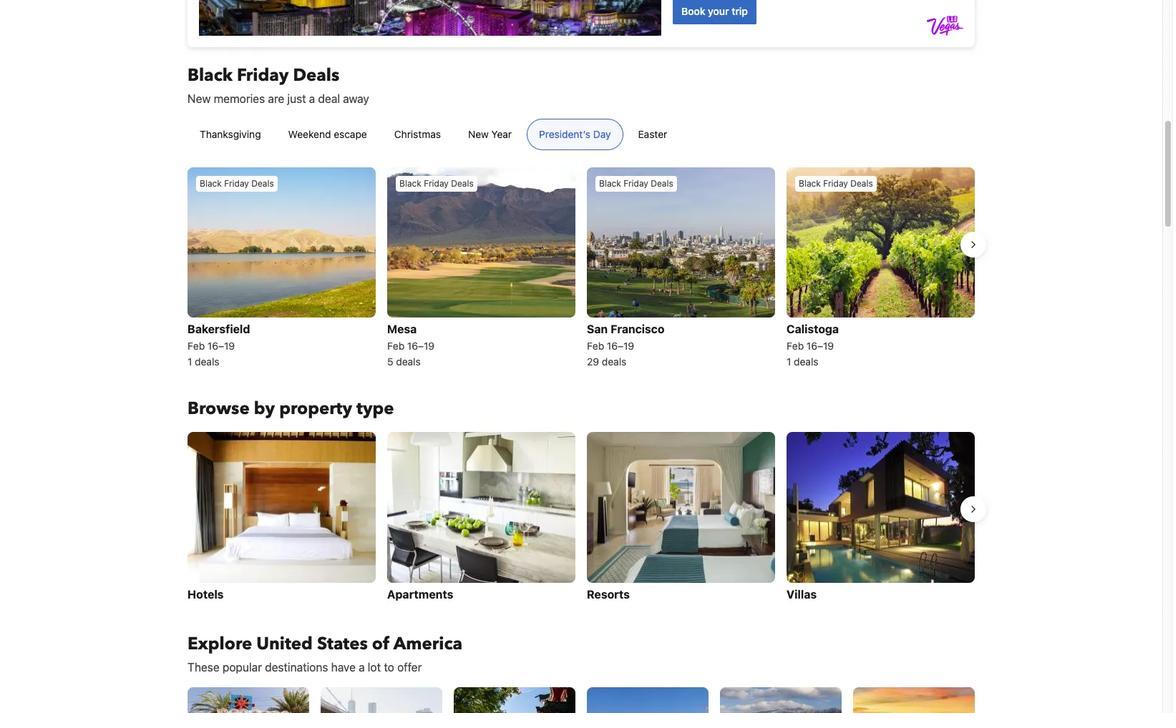 Task type: describe. For each thing, give the bounding box(es) containing it.
deals for calistoga
[[794, 356, 819, 368]]

property
[[279, 398, 352, 421]]

calistoga
[[787, 323, 839, 336]]

deals for bakersfield
[[251, 178, 274, 189]]

deals for calistoga
[[851, 178, 873, 189]]

popular
[[223, 661, 262, 674]]

black for mesa
[[399, 178, 421, 189]]

president's
[[539, 128, 591, 140]]

type
[[356, 398, 394, 421]]

black friday deals for bakersfield
[[200, 178, 274, 189]]

friday for mesa
[[424, 178, 449, 189]]

new inside new year button
[[468, 128, 489, 140]]

1 for bakersfield
[[188, 356, 192, 368]]

new year button
[[456, 119, 524, 150]]

resorts
[[587, 588, 630, 601]]

christmas
[[394, 128, 441, 140]]

deals for san
[[651, 178, 673, 189]]

black for calistoga
[[799, 178, 821, 189]]

have
[[331, 661, 356, 674]]

memories
[[214, 92, 265, 105]]

explore united states of america these popular destinations have a lot to offer
[[188, 633, 463, 674]]

america
[[394, 633, 463, 656]]

year
[[492, 128, 512, 140]]

friday for san francisco
[[624, 178, 648, 189]]

black for san
[[599, 178, 621, 189]]

black friday deals for san francisco
[[599, 178, 673, 189]]

browse by property type
[[188, 398, 394, 421]]

deals for mesa
[[396, 356, 421, 368]]

29
[[587, 356, 599, 368]]

mesa
[[387, 323, 417, 336]]

mesa feb 16–19 5 deals
[[387, 323, 435, 368]]

thanksgiving button
[[188, 119, 273, 150]]

feb for calistoga
[[787, 340, 804, 352]]

united
[[256, 633, 313, 656]]

deals for bakersfield
[[195, 356, 219, 368]]

bakersfield feb 16–19 1 deals
[[188, 323, 250, 368]]

apartments link
[[387, 433, 576, 605]]

browse
[[188, 398, 250, 421]]

weekend escape button
[[276, 119, 379, 150]]

resorts link
[[587, 433, 775, 605]]

friday for calistoga
[[823, 178, 848, 189]]

16–19 for bakersfield
[[208, 340, 235, 352]]

tab list containing thanksgiving
[[176, 119, 691, 151]]

san
[[587, 323, 608, 336]]

feb for bakersfield
[[188, 340, 205, 352]]

states
[[317, 633, 368, 656]]

friday inside the black friday deals new memories are just a deal away
[[237, 64, 289, 87]]

bakersfield
[[188, 323, 250, 336]]

5
[[387, 356, 393, 368]]

are
[[268, 92, 284, 105]]

deals inside the black friday deals new memories are just a deal away
[[293, 64, 340, 87]]

deals inside the san francisco feb 16–19 29 deals
[[602, 356, 627, 368]]



Task type: locate. For each thing, give the bounding box(es) containing it.
16–19 inside mesa feb 16–19 5 deals
[[407, 340, 435, 352]]

16–19 inside calistoga feb 16–19 1 deals
[[807, 340, 834, 352]]

deals inside mesa feb 16–19 5 deals
[[396, 356, 421, 368]]

san francisco feb 16–19 29 deals
[[587, 323, 665, 368]]

deals right 5 at the left
[[396, 356, 421, 368]]

new
[[188, 92, 211, 105], [468, 128, 489, 140]]

deals inside bakersfield feb 16–19 1 deals
[[195, 356, 219, 368]]

feb up 29
[[587, 340, 604, 352]]

deals inside calistoga feb 16–19 1 deals
[[794, 356, 819, 368]]

region containing bakersfield
[[176, 162, 986, 375]]

feb inside calistoga feb 16–19 1 deals
[[787, 340, 804, 352]]

weekend
[[288, 128, 331, 140]]

black
[[188, 64, 233, 87], [200, 178, 222, 189], [399, 178, 421, 189], [599, 178, 621, 189], [799, 178, 821, 189]]

1 feb from the left
[[188, 340, 205, 352]]

feb up 5 at the left
[[387, 340, 405, 352]]

black friday deals for mesa
[[399, 178, 474, 189]]

deals down calistoga on the top of the page
[[794, 356, 819, 368]]

apartments
[[387, 588, 453, 601]]

black friday deals
[[200, 178, 274, 189], [399, 178, 474, 189], [599, 178, 673, 189], [799, 178, 873, 189]]

2 feb from the left
[[387, 340, 405, 352]]

feb inside bakersfield feb 16–19 1 deals
[[188, 340, 205, 352]]

16–19 for calistoga
[[807, 340, 834, 352]]

16–19 down calistoga on the top of the page
[[807, 340, 834, 352]]

0 vertical spatial a
[[309, 92, 315, 105]]

of
[[372, 633, 390, 656]]

2 1 from the left
[[787, 356, 791, 368]]

feb inside mesa feb 16–19 5 deals
[[387, 340, 405, 352]]

feb down calistoga on the top of the page
[[787, 340, 804, 352]]

1 horizontal spatial new
[[468, 128, 489, 140]]

1 vertical spatial new
[[468, 128, 489, 140]]

feb down bakersfield
[[188, 340, 205, 352]]

black friday deals new memories are just a deal away
[[188, 64, 369, 105]]

1 for calistoga
[[787, 356, 791, 368]]

1 vertical spatial region
[[176, 427, 986, 610]]

escape
[[334, 128, 367, 140]]

0 vertical spatial region
[[176, 162, 986, 375]]

deals
[[293, 64, 340, 87], [251, 178, 274, 189], [451, 178, 474, 189], [651, 178, 673, 189], [851, 178, 873, 189]]

day
[[593, 128, 611, 140]]

16–19 down bakersfield
[[208, 340, 235, 352]]

deals for mesa
[[451, 178, 474, 189]]

4 black friday deals from the left
[[799, 178, 873, 189]]

0 vertical spatial new
[[188, 92, 211, 105]]

region
[[176, 162, 986, 375], [176, 427, 986, 610]]

1
[[188, 356, 192, 368], [787, 356, 791, 368]]

francisco
[[611, 323, 665, 336]]

1 inside bakersfield feb 16–19 1 deals
[[188, 356, 192, 368]]

1 deals from the left
[[195, 356, 219, 368]]

black inside the black friday deals new memories are just a deal away
[[188, 64, 233, 87]]

1 inside calistoga feb 16–19 1 deals
[[787, 356, 791, 368]]

1 black friday deals from the left
[[200, 178, 274, 189]]

feb inside the san francisco feb 16–19 29 deals
[[587, 340, 604, 352]]

16–19 inside the san francisco feb 16–19 29 deals
[[607, 340, 634, 352]]

16–19 for mesa
[[407, 340, 435, 352]]

hotels link
[[188, 433, 376, 605]]

deals right 29
[[602, 356, 627, 368]]

explore
[[188, 633, 252, 656]]

1 region from the top
[[176, 162, 986, 375]]

1 down calistoga on the top of the page
[[787, 356, 791, 368]]

to
[[384, 661, 394, 674]]

these
[[188, 661, 220, 674]]

16–19 down mesa at the left
[[407, 340, 435, 352]]

by
[[254, 398, 275, 421]]

2 16–19 from the left
[[407, 340, 435, 352]]

a left "lot"
[[359, 661, 365, 674]]

new year
[[468, 128, 512, 140]]

feb for mesa
[[387, 340, 405, 352]]

tab list
[[176, 119, 691, 151]]

0 horizontal spatial a
[[309, 92, 315, 105]]

2 region from the top
[[176, 427, 986, 610]]

3 16–19 from the left
[[607, 340, 634, 352]]

3 feb from the left
[[587, 340, 604, 352]]

1 vertical spatial a
[[359, 661, 365, 674]]

easter
[[638, 128, 667, 140]]

friday
[[237, 64, 289, 87], [224, 178, 249, 189], [424, 178, 449, 189], [624, 178, 648, 189], [823, 178, 848, 189]]

1 down bakersfield
[[188, 356, 192, 368]]

thanksgiving
[[200, 128, 261, 140]]

hotels
[[188, 588, 224, 601]]

0 horizontal spatial 1
[[188, 356, 192, 368]]

16–19 inside bakersfield feb 16–19 1 deals
[[208, 340, 235, 352]]

2 black friday deals from the left
[[399, 178, 474, 189]]

black for bakersfield
[[200, 178, 222, 189]]

deals
[[195, 356, 219, 368], [396, 356, 421, 368], [602, 356, 627, 368], [794, 356, 819, 368]]

easter button
[[626, 119, 680, 150]]

president's day button
[[527, 119, 623, 150]]

new left year
[[468, 128, 489, 140]]

4 feb from the left
[[787, 340, 804, 352]]

a inside explore united states of america these popular destinations have a lot to offer
[[359, 661, 365, 674]]

deal
[[318, 92, 340, 105]]

villas
[[787, 588, 817, 601]]

destinations
[[265, 661, 328, 674]]

a inside the black friday deals new memories are just a deal away
[[309, 92, 315, 105]]

1 1 from the left
[[188, 356, 192, 368]]

deals down bakersfield
[[195, 356, 219, 368]]

president's day
[[539, 128, 611, 140]]

3 black friday deals from the left
[[599, 178, 673, 189]]

16–19
[[208, 340, 235, 352], [407, 340, 435, 352], [607, 340, 634, 352], [807, 340, 834, 352]]

new left memories
[[188, 92, 211, 105]]

4 16–19 from the left
[[807, 340, 834, 352]]

away
[[343, 92, 369, 105]]

1 horizontal spatial 1
[[787, 356, 791, 368]]

0 horizontal spatial new
[[188, 92, 211, 105]]

friday for bakersfield
[[224, 178, 249, 189]]

1 16–19 from the left
[[208, 340, 235, 352]]

region containing hotels
[[176, 427, 986, 610]]

16–19 down francisco
[[607, 340, 634, 352]]

lot
[[368, 661, 381, 674]]

weekend escape
[[288, 128, 367, 140]]

3 deals from the left
[[602, 356, 627, 368]]

new inside the black friday deals new memories are just a deal away
[[188, 92, 211, 105]]

feb
[[188, 340, 205, 352], [387, 340, 405, 352], [587, 340, 604, 352], [787, 340, 804, 352]]

a
[[309, 92, 315, 105], [359, 661, 365, 674]]

just
[[287, 92, 306, 105]]

offer
[[397, 661, 422, 674]]

villas link
[[787, 433, 975, 605]]

2 deals from the left
[[396, 356, 421, 368]]

calistoga feb 16–19 1 deals
[[787, 323, 839, 368]]

black friday deals for calistoga
[[799, 178, 873, 189]]

1 horizontal spatial a
[[359, 661, 365, 674]]

4 deals from the left
[[794, 356, 819, 368]]

christmas button
[[382, 119, 453, 150]]

a right just
[[309, 92, 315, 105]]



Task type: vqa. For each thing, say whether or not it's contained in the screenshot.
the 2 March 2024 checkbox
no



